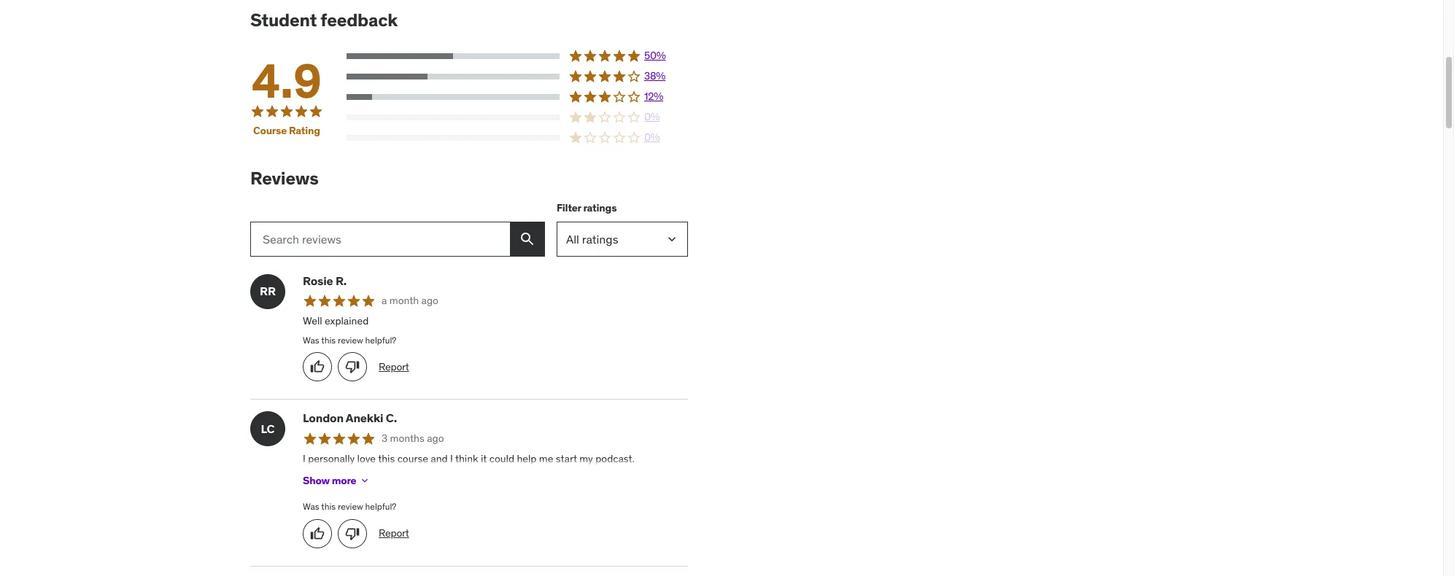 Task type: locate. For each thing, give the bounding box(es) containing it.
explained
[[325, 314, 369, 328]]

this down well explained
[[321, 335, 336, 346]]

38% button
[[347, 69, 688, 84]]

start
[[556, 452, 577, 465]]

rating
[[289, 124, 320, 137]]

show more button
[[303, 466, 371, 496]]

mark as unhelpful image right mark as helpful icon
[[345, 360, 360, 375]]

2 report from the top
[[379, 527, 409, 540]]

was down well
[[303, 335, 319, 346]]

0 vertical spatial 0% button
[[347, 110, 688, 125]]

2 review from the top
[[338, 501, 363, 512]]

helpful? down explained
[[365, 335, 396, 346]]

this for anekki
[[321, 501, 336, 512]]

mark as unhelpful image
[[345, 360, 360, 375], [345, 527, 360, 541]]

lc
[[261, 422, 275, 436]]

ratings
[[583, 202, 617, 215]]

helpful? down xsmall image
[[365, 501, 396, 512]]

1 report button from the top
[[379, 360, 409, 374]]

this down show more
[[321, 501, 336, 512]]

ago for rosie r.
[[421, 294, 438, 307]]

london anekki c.
[[303, 411, 397, 426]]

2 vertical spatial this
[[321, 501, 336, 512]]

r.
[[336, 273, 347, 288]]

1 vertical spatial was this review helpful?
[[303, 501, 396, 512]]

0 vertical spatial 0%
[[644, 110, 660, 123]]

ago
[[421, 294, 438, 307], [427, 432, 444, 445]]

1 vertical spatial 0%
[[644, 131, 660, 144]]

review
[[338, 335, 363, 346], [338, 501, 363, 512]]

1 mark as unhelpful image from the top
[[345, 360, 360, 375]]

1 report from the top
[[379, 360, 409, 373]]

rosie
[[303, 273, 333, 288]]

rr
[[260, 284, 276, 299]]

course
[[253, 124, 287, 137]]

3 months ago
[[382, 432, 444, 445]]

0%
[[644, 110, 660, 123], [644, 131, 660, 144]]

me
[[539, 452, 553, 465]]

show
[[303, 474, 330, 487]]

50%
[[644, 49, 666, 62]]

was
[[303, 335, 319, 346], [303, 501, 319, 512]]

1 vertical spatial report button
[[379, 527, 409, 541]]

2 0% from the top
[[644, 131, 660, 144]]

this right the love
[[378, 452, 395, 465]]

2 was from the top
[[303, 501, 319, 512]]

my
[[580, 452, 593, 465]]

was this review helpful? down explained
[[303, 335, 396, 346]]

0 vertical spatial ago
[[421, 294, 438, 307]]

review down more
[[338, 501, 363, 512]]

month
[[389, 294, 419, 307]]

report for london anekki c.
[[379, 527, 409, 540]]

0 horizontal spatial i
[[303, 452, 306, 465]]

1 was from the top
[[303, 335, 319, 346]]

1 0% from the top
[[644, 110, 660, 123]]

4.9
[[252, 51, 322, 110]]

1 vertical spatial review
[[338, 501, 363, 512]]

2 helpful? from the top
[[365, 501, 396, 512]]

1 was this review helpful? from the top
[[303, 335, 396, 346]]

1 vertical spatial report
[[379, 527, 409, 540]]

report button for rosie r.
[[379, 360, 409, 374]]

mark as helpful image
[[310, 360, 325, 375]]

report button
[[379, 360, 409, 374], [379, 527, 409, 541]]

1 vertical spatial was
[[303, 501, 319, 512]]

1 helpful? from the top
[[365, 335, 396, 346]]

2 was this review helpful? from the top
[[303, 501, 396, 512]]

report
[[379, 360, 409, 373], [379, 527, 409, 540]]

was down show
[[303, 501, 319, 512]]

personally
[[308, 452, 355, 465]]

1 vertical spatial ago
[[427, 432, 444, 445]]

helpful? for r.
[[365, 335, 396, 346]]

xsmall image
[[359, 475, 371, 487]]

was this review helpful? for r.
[[303, 335, 396, 346]]

mark as unhelpful image right mark as helpful image
[[345, 527, 360, 541]]

months
[[390, 432, 425, 445]]

i up show
[[303, 452, 306, 465]]

12% button
[[347, 90, 688, 104]]

i right and
[[450, 452, 453, 465]]

0% button
[[347, 110, 688, 125], [347, 131, 688, 145]]

0 vertical spatial this
[[321, 335, 336, 346]]

1 review from the top
[[338, 335, 363, 346]]

2 report button from the top
[[379, 527, 409, 541]]

1 vertical spatial helpful?
[[365, 501, 396, 512]]

c.
[[386, 411, 397, 426]]

0 vertical spatial was
[[303, 335, 319, 346]]

help
[[517, 452, 537, 465]]

2 mark as unhelpful image from the top
[[345, 527, 360, 541]]

1 horizontal spatial i
[[450, 452, 453, 465]]

think
[[455, 452, 478, 465]]

0 vertical spatial report button
[[379, 360, 409, 374]]

ago up and
[[427, 432, 444, 445]]

1 vertical spatial 0% button
[[347, 131, 688, 145]]

0 vertical spatial review
[[338, 335, 363, 346]]

0 vertical spatial report
[[379, 360, 409, 373]]

0 vertical spatial mark as unhelpful image
[[345, 360, 360, 375]]

course
[[397, 452, 428, 465]]

student feedback
[[250, 9, 398, 31]]

helpful?
[[365, 335, 396, 346], [365, 501, 396, 512]]

anekki
[[346, 411, 383, 426]]

was this review helpful? down more
[[303, 501, 396, 512]]

i
[[303, 452, 306, 465], [450, 452, 453, 465]]

this
[[321, 335, 336, 346], [378, 452, 395, 465], [321, 501, 336, 512]]

london
[[303, 411, 344, 426]]

0 vertical spatial was this review helpful?
[[303, 335, 396, 346]]

1 vertical spatial mark as unhelpful image
[[345, 527, 360, 541]]

it
[[481, 452, 487, 465]]

was this review helpful?
[[303, 335, 396, 346], [303, 501, 396, 512]]

review for anekki
[[338, 501, 363, 512]]

was for lc
[[303, 501, 319, 512]]

review down explained
[[338, 335, 363, 346]]

ago right 'month' at the left bottom of the page
[[421, 294, 438, 307]]

review for r.
[[338, 335, 363, 346]]

0 vertical spatial helpful?
[[365, 335, 396, 346]]



Task type: vqa. For each thing, say whether or not it's contained in the screenshot.
2nd 0% button
yes



Task type: describe. For each thing, give the bounding box(es) containing it.
mark as unhelpful image for anekki
[[345, 527, 360, 541]]

3
[[382, 432, 388, 445]]

rosie r.
[[303, 273, 347, 288]]

helpful? for anekki
[[365, 501, 396, 512]]

podcast.
[[596, 452, 635, 465]]

1 vertical spatial this
[[378, 452, 395, 465]]

a month ago
[[382, 294, 438, 307]]

was for rr
[[303, 335, 319, 346]]

12%
[[644, 90, 663, 103]]

feedback
[[321, 9, 398, 31]]

report for rosie r.
[[379, 360, 409, 373]]

could
[[489, 452, 514, 465]]

2 0% button from the top
[[347, 131, 688, 145]]

report button for london anekki c.
[[379, 527, 409, 541]]

more
[[332, 474, 356, 487]]

show more
[[303, 474, 356, 487]]

filter ratings
[[557, 202, 617, 215]]

mark as unhelpful image for r.
[[345, 360, 360, 375]]

reviews
[[250, 167, 319, 190]]

well
[[303, 314, 322, 328]]

filter
[[557, 202, 581, 215]]

Search reviews text field
[[250, 222, 510, 257]]

0% for 1st 0% button from the top
[[644, 110, 660, 123]]

1 0% button from the top
[[347, 110, 688, 125]]

a
[[382, 294, 387, 307]]

this for r.
[[321, 335, 336, 346]]

ago for london anekki c.
[[427, 432, 444, 445]]

i personally love this course and i think it could help me start my podcast.
[[303, 452, 635, 465]]

50% button
[[347, 49, 688, 63]]

38%
[[644, 69, 666, 83]]

mark as helpful image
[[310, 527, 325, 541]]

1 i from the left
[[303, 452, 306, 465]]

student
[[250, 9, 317, 31]]

2 i from the left
[[450, 452, 453, 465]]

course rating
[[253, 124, 320, 137]]

submit search image
[[519, 230, 536, 248]]

love
[[357, 452, 376, 465]]

0% for second 0% button
[[644, 131, 660, 144]]

well explained
[[303, 314, 369, 328]]

and
[[431, 452, 448, 465]]

was this review helpful? for anekki
[[303, 501, 396, 512]]



